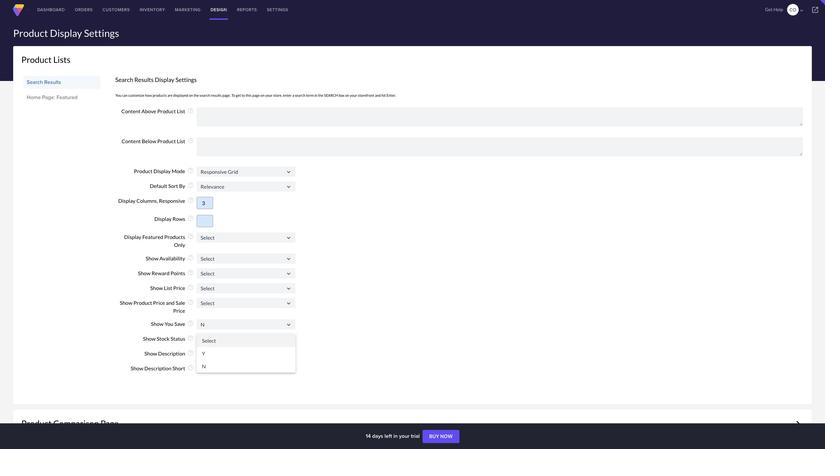 Task type: describe. For each thing, give the bounding box(es) containing it.
 for show you save help_outline
[[285, 321, 292, 328]]

 for show availability help_outline
[[285, 256, 292, 263]]

responsive
[[159, 198, 185, 204]]

points
[[171, 270, 185, 276]]

help_outline inside the show description help_outline
[[187, 350, 194, 356]]

help_outline inside display featured products only help_outline
[[187, 233, 194, 240]]

buy now link
[[423, 430, 459, 443]]

3 on from the left
[[345, 93, 349, 97]]

sale
[[176, 300, 185, 306]]

show for show product price and sale price help_outline
[[120, 300, 133, 306]]

get
[[765, 7, 773, 12]]

featured inside 'link'
[[57, 94, 78, 101]]

0 horizontal spatial settings
[[84, 27, 119, 39]]

default
[[150, 183, 167, 189]]

product inside content below product list help_outline
[[157, 138, 176, 144]]

to
[[242, 93, 245, 97]]

1 horizontal spatial in
[[393, 433, 398, 440]]

results
[[211, 93, 222, 97]]

show availability help_outline
[[146, 255, 194, 261]]

list for content above product list help_outline
[[177, 108, 185, 114]]

availability
[[159, 255, 185, 261]]

displayed
[[173, 93, 188, 97]]

2 the from the left
[[318, 93, 323, 97]]

co 
[[790, 7, 805, 14]]

days
[[372, 433, 383, 440]]

2 on from the left
[[261, 93, 265, 97]]

show for show you save help_outline
[[151, 321, 164, 327]]

buy
[[429, 434, 439, 439]]

you inside show you save help_outline
[[165, 321, 173, 327]]

14 days left in your trial
[[366, 433, 421, 440]]

product display settings
[[13, 27, 119, 39]]

 for show list price help_outline
[[285, 285, 292, 292]]

2 vertical spatial price
[[173, 308, 185, 314]]

featured inside display featured products only help_outline
[[142, 234, 163, 240]]

rows
[[173, 216, 185, 222]]

 link
[[805, 0, 825, 20]]

display rows help_outline
[[154, 215, 194, 222]]

short
[[172, 365, 185, 372]]

1 the from the left
[[194, 93, 199, 97]]

help_outline inside display columns, responsive help_outline
[[187, 197, 194, 204]]

can
[[122, 93, 128, 97]]

0 horizontal spatial your
[[265, 93, 273, 97]]

home
[[27, 94, 41, 101]]

and inside show product price and sale price help_outline
[[166, 300, 175, 306]]

show for show description help_outline
[[144, 351, 157, 357]]

 for product display mode help_outline
[[285, 169, 292, 176]]

show for show stock status help_outline
[[143, 336, 156, 342]]

left
[[385, 433, 392, 440]]

search results display settings
[[115, 76, 197, 83]]

search results
[[27, 78, 61, 86]]

a
[[292, 93, 294, 97]]

store,
[[273, 93, 282, 97]]

display columns, responsive help_outline
[[118, 197, 194, 204]]

2 search from the left
[[295, 93, 305, 97]]

expand_more
[[793, 418, 804, 429]]

only
[[174, 242, 185, 248]]

to
[[231, 93, 235, 97]]

page:
[[42, 94, 55, 101]]

dashboard link
[[32, 0, 70, 20]]

customers
[[103, 7, 130, 13]]

0 horizontal spatial you
[[115, 93, 121, 97]]

page.
[[222, 93, 231, 97]]

14
[[366, 433, 371, 440]]

content for content above product list help_outline
[[121, 108, 140, 114]]

show list price help_outline
[[150, 284, 194, 291]]

box
[[339, 93, 345, 97]]

select
[[202, 338, 216, 344]]

hit
[[382, 93, 386, 97]]

show description help_outline
[[144, 350, 194, 357]]

show for show list price help_outline
[[150, 285, 163, 291]]

1 search from the left
[[200, 93, 210, 97]]

by
[[179, 183, 185, 189]]

below
[[142, 138, 156, 144]]

reward
[[152, 270, 170, 276]]

stock
[[157, 336, 170, 342]]

page
[[252, 93, 260, 97]]

show product price and sale price help_outline
[[120, 299, 194, 314]]

products
[[153, 93, 167, 97]]

columns,
[[136, 198, 158, 204]]

show you save help_outline
[[151, 320, 194, 327]]

product display mode help_outline
[[134, 167, 194, 174]]

buy now
[[429, 434, 453, 439]]

search
[[324, 93, 338, 97]]

above
[[141, 108, 156, 114]]

are
[[167, 93, 173, 97]]

y
[[202, 350, 205, 357]]

search results link
[[27, 77, 97, 88]]

now
[[440, 434, 453, 439]]

content above product list help_outline
[[121, 107, 194, 114]]

search for search results
[[27, 78, 43, 86]]

help
[[774, 7, 783, 12]]



Task type: locate. For each thing, give the bounding box(es) containing it.
0 horizontal spatial search
[[200, 93, 210, 97]]

help_outline inside "default sort by help_outline"
[[187, 182, 194, 189]]

13 help_outline from the top
[[187, 335, 194, 342]]

settings down customers
[[84, 27, 119, 39]]

1 vertical spatial list
[[177, 138, 185, 144]]

price down show list price help_outline
[[153, 300, 165, 306]]

help_outline
[[187, 107, 194, 114], [187, 137, 194, 144], [187, 167, 194, 174], [187, 182, 194, 189], [187, 197, 194, 204], [187, 215, 194, 222], [187, 233, 194, 240], [187, 255, 194, 261], [187, 269, 194, 276], [187, 284, 194, 291], [187, 299, 194, 306], [187, 320, 194, 327], [187, 335, 194, 342], [187, 350, 194, 356], [187, 365, 194, 371]]

 for default sort by help_outline
[[285, 183, 292, 190]]

8  from the top
[[285, 321, 292, 328]]

the
[[194, 93, 199, 97], [318, 93, 323, 97]]

show inside show you save help_outline
[[151, 321, 164, 327]]

1  from the top
[[285, 169, 292, 176]]

description for short
[[144, 365, 171, 372]]

home page: featured
[[27, 94, 78, 101]]

1 vertical spatial description
[[144, 365, 171, 372]]

show inside show reward points help_outline
[[138, 270, 151, 276]]

the left search
[[318, 93, 323, 97]]

product inside the content above product list help_outline
[[157, 108, 176, 114]]

and
[[375, 93, 381, 97], [166, 300, 175, 306]]

how
[[145, 93, 152, 97]]

7  from the top
[[285, 300, 292, 307]]

1 horizontal spatial the
[[318, 93, 323, 97]]

display featured products only help_outline
[[124, 233, 194, 248]]

your left store,
[[265, 93, 273, 97]]

15 help_outline from the top
[[187, 365, 194, 371]]

description down the show description help_outline
[[144, 365, 171, 372]]

content down customize
[[121, 108, 140, 114]]

page
[[101, 418, 119, 429]]

help_outline inside show stock status help_outline
[[187, 335, 194, 342]]

 for display featured products only help_outline
[[285, 234, 292, 241]]

1 vertical spatial settings
[[84, 27, 119, 39]]

dashboard
[[37, 7, 65, 13]]

and left sale
[[166, 300, 175, 306]]

show for show reward points help_outline
[[138, 270, 151, 276]]

search right "a"
[[295, 93, 305, 97]]

your
[[265, 93, 273, 97], [350, 93, 357, 97], [399, 433, 410, 440]]

orders
[[75, 7, 93, 13]]

6  from the top
[[285, 285, 292, 292]]

help_outline inside show product price and sale price help_outline
[[187, 299, 194, 306]]

5 help_outline from the top
[[187, 197, 194, 204]]


[[799, 8, 805, 14]]

default sort by help_outline
[[150, 182, 194, 189]]

0 vertical spatial settings
[[267, 7, 288, 13]]

content inside content below product list help_outline
[[122, 138, 141, 144]]

7 help_outline from the top
[[187, 233, 194, 240]]

status
[[171, 336, 185, 342]]

description inside show description short help_outline
[[144, 365, 171, 372]]

you
[[115, 93, 121, 97], [165, 321, 173, 327]]

on right page
[[261, 93, 265, 97]]

show inside show product price and sale price help_outline
[[120, 300, 133, 306]]

price for and
[[153, 300, 165, 306]]

14 help_outline from the top
[[187, 350, 194, 356]]

show reward points help_outline
[[138, 269, 194, 276]]

on right box
[[345, 93, 349, 97]]

1 on from the left
[[189, 93, 193, 97]]

list down show reward points help_outline
[[164, 285, 172, 291]]

2 horizontal spatial settings
[[267, 7, 288, 13]]

 for show product price and sale price help_outline
[[285, 300, 292, 307]]

list up mode
[[177, 138, 185, 144]]

settings right reports
[[267, 7, 288, 13]]

1 vertical spatial you
[[165, 321, 173, 327]]

products
[[164, 234, 185, 240]]

search
[[115, 76, 133, 83], [27, 78, 43, 86]]

price up sale
[[173, 285, 185, 291]]

show description short help_outline
[[131, 365, 194, 372]]

0 horizontal spatial search
[[27, 78, 43, 86]]

n
[[202, 363, 206, 370]]

lists
[[53, 54, 70, 65]]

list inside show list price help_outline
[[164, 285, 172, 291]]

2 vertical spatial settings
[[175, 76, 197, 83]]

your left trial
[[399, 433, 410, 440]]

0 vertical spatial featured
[[57, 94, 78, 101]]

settings up displayed
[[175, 76, 197, 83]]

0 horizontal spatial and
[[166, 300, 175, 306]]

co
[[790, 7, 796, 13]]

help_outline inside show you save help_outline
[[187, 320, 194, 327]]

help_outline inside show description short help_outline
[[187, 365, 194, 371]]

 for show reward points help_outline
[[285, 271, 292, 277]]

you left can in the top left of the page
[[115, 93, 121, 97]]

1 horizontal spatial and
[[375, 93, 381, 97]]

save
[[174, 321, 185, 327]]

enter.
[[387, 93, 396, 97]]

in right "term"
[[314, 93, 317, 97]]

list for content below product list help_outline
[[177, 138, 185, 144]]

1 vertical spatial featured
[[142, 234, 163, 240]]

show inside "show availability help_outline"
[[146, 255, 158, 261]]

in
[[314, 93, 317, 97], [393, 433, 398, 440]]

results
[[134, 76, 154, 83], [44, 78, 61, 86]]

home page: featured link
[[27, 92, 97, 103]]

results up how
[[134, 76, 154, 83]]


[[285, 169, 292, 176], [285, 183, 292, 190], [285, 234, 292, 241], [285, 256, 292, 263], [285, 271, 292, 277], [285, 285, 292, 292], [285, 300, 292, 307], [285, 321, 292, 328], [285, 366, 292, 373]]

the right displayed
[[194, 93, 199, 97]]

help_outline inside show reward points help_outline
[[187, 269, 194, 276]]

1 horizontal spatial settings
[[175, 76, 197, 83]]

0 vertical spatial you
[[115, 93, 121, 97]]

show inside show stock status help_outline
[[143, 336, 156, 342]]

search up home in the top of the page
[[27, 78, 43, 86]]

search up can in the top left of the page
[[115, 76, 133, 83]]

2 horizontal spatial on
[[345, 93, 349, 97]]

trial
[[411, 433, 420, 440]]

9 help_outline from the top
[[187, 269, 194, 276]]

help_outline inside content below product list help_outline
[[187, 137, 194, 144]]

price
[[173, 285, 185, 291], [153, 300, 165, 306], [173, 308, 185, 314]]

list down displayed
[[177, 108, 185, 114]]

2 vertical spatial list
[[164, 285, 172, 291]]

0 horizontal spatial on
[[189, 93, 193, 97]]

comparison
[[53, 418, 99, 429]]

display inside display columns, responsive help_outline
[[118, 198, 135, 204]]

0 vertical spatial in
[[314, 93, 317, 97]]

1 horizontal spatial your
[[350, 93, 357, 97]]

1 horizontal spatial search
[[295, 93, 305, 97]]

1 horizontal spatial search
[[115, 76, 133, 83]]

featured left products
[[142, 234, 163, 240]]

11 help_outline from the top
[[187, 299, 194, 306]]

1 help_outline from the top
[[187, 107, 194, 114]]

design
[[211, 7, 227, 13]]

2 help_outline from the top
[[187, 137, 194, 144]]

description down show stock status help_outline
[[158, 351, 185, 357]]

help_outline inside the content above product list help_outline
[[187, 107, 194, 114]]

1 vertical spatial price
[[153, 300, 165, 306]]

1 horizontal spatial results
[[134, 76, 154, 83]]

search for search results display settings
[[115, 76, 133, 83]]

8 help_outline from the top
[[187, 255, 194, 261]]

4 help_outline from the top
[[187, 182, 194, 189]]

1 vertical spatial content
[[122, 138, 141, 144]]

0 vertical spatial description
[[158, 351, 185, 357]]

list inside the content above product list help_outline
[[177, 108, 185, 114]]

results for search results
[[44, 78, 61, 86]]

get help
[[765, 7, 783, 12]]

and left hit at the left top of the page
[[375, 93, 381, 97]]

sort
[[168, 183, 178, 189]]

0 vertical spatial and
[[375, 93, 381, 97]]

results up home page: featured
[[44, 78, 61, 86]]

content inside the content above product list help_outline
[[121, 108, 140, 114]]

10 help_outline from the top
[[187, 284, 194, 291]]

3 help_outline from the top
[[187, 167, 194, 174]]

product comparison page
[[21, 418, 119, 429]]

get
[[236, 93, 241, 97]]

featured
[[57, 94, 78, 101], [142, 234, 163, 240]]

show
[[146, 255, 158, 261], [138, 270, 151, 276], [150, 285, 163, 291], [120, 300, 133, 306], [151, 321, 164, 327], [143, 336, 156, 342], [144, 351, 157, 357], [131, 365, 143, 372]]

show inside the show description help_outline
[[144, 351, 157, 357]]

reports
[[237, 7, 257, 13]]

mode
[[172, 168, 185, 174]]

results inside "link"
[[44, 78, 61, 86]]

price inside show list price help_outline
[[173, 285, 185, 291]]

price down sale
[[173, 308, 185, 314]]

0 horizontal spatial the
[[194, 93, 199, 97]]

storefront
[[358, 93, 374, 97]]

0 vertical spatial price
[[173, 285, 185, 291]]

results for search results display settings
[[134, 76, 154, 83]]

1 vertical spatial and
[[166, 300, 175, 306]]

marketing
[[175, 7, 201, 13]]

price for help_outline
[[173, 285, 185, 291]]

show inside show description short help_outline
[[131, 365, 143, 372]]

inventory
[[140, 7, 165, 13]]

0 vertical spatial content
[[121, 108, 140, 114]]

show stock status help_outline
[[143, 335, 194, 342]]

2  from the top
[[285, 183, 292, 190]]

1 horizontal spatial on
[[261, 93, 265, 97]]

search inside search results "link"
[[27, 78, 43, 86]]

show for show description short help_outline
[[131, 365, 143, 372]]

None text field
[[197, 107, 803, 126], [197, 167, 295, 177], [197, 181, 295, 192], [197, 215, 213, 227], [197, 254, 295, 264], [197, 283, 295, 294], [197, 107, 803, 126], [197, 167, 295, 177], [197, 181, 295, 192], [197, 215, 213, 227], [197, 254, 295, 264], [197, 283, 295, 294]]

help_outline inside display rows help_outline
[[187, 215, 194, 222]]

5  from the top
[[285, 271, 292, 277]]

search left results
[[200, 93, 210, 97]]

product lists
[[21, 54, 70, 65]]

2 horizontal spatial your
[[399, 433, 410, 440]]

content
[[121, 108, 140, 114], [122, 138, 141, 144]]

product
[[13, 27, 48, 39], [21, 54, 52, 65], [157, 108, 176, 114], [157, 138, 176, 144], [134, 168, 153, 174], [134, 300, 152, 306], [21, 418, 52, 429]]

content for content below product list help_outline
[[122, 138, 141, 144]]

help_outline inside show list price help_outline
[[187, 284, 194, 291]]


[[811, 6, 819, 14]]

on right displayed
[[189, 93, 193, 97]]

0 horizontal spatial results
[[44, 78, 61, 86]]

description for help_outline
[[158, 351, 185, 357]]

1 horizontal spatial you
[[165, 321, 173, 327]]

this
[[246, 93, 252, 97]]

list inside content below product list help_outline
[[177, 138, 185, 144]]

your right box
[[350, 93, 357, 97]]

0 vertical spatial list
[[177, 108, 185, 114]]

help_outline inside "show availability help_outline"
[[187, 255, 194, 261]]

3  from the top
[[285, 234, 292, 241]]

display inside display rows help_outline
[[154, 216, 172, 222]]

show inside show list price help_outline
[[150, 285, 163, 291]]

1 horizontal spatial featured
[[142, 234, 163, 240]]

9  from the top
[[285, 366, 292, 373]]

you left save
[[165, 321, 173, 327]]

in right left
[[393, 433, 398, 440]]

customize
[[128, 93, 144, 97]]

term
[[306, 93, 314, 97]]

6 help_outline from the top
[[187, 215, 194, 222]]

show for show availability help_outline
[[146, 255, 158, 261]]

product inside show product price and sale price help_outline
[[134, 300, 152, 306]]

1 vertical spatial in
[[393, 433, 398, 440]]

list
[[177, 108, 185, 114], [177, 138, 185, 144], [164, 285, 172, 291]]

help_outline inside product display mode help_outline
[[187, 167, 194, 174]]

description inside the show description help_outline
[[158, 351, 185, 357]]

12 help_outline from the top
[[187, 320, 194, 327]]

content below product list help_outline
[[122, 137, 194, 144]]

featured down search results "link"
[[57, 94, 78, 101]]

you can customize how products are displayed on the search results page. to get to this page on your store, enter a search term in the search box on your storefront and hit enter.
[[115, 93, 396, 97]]

display
[[50, 27, 82, 39], [155, 76, 174, 83], [154, 168, 171, 174], [118, 198, 135, 204], [154, 216, 172, 222], [124, 234, 141, 240]]

display inside product display mode help_outline
[[154, 168, 171, 174]]

description
[[158, 351, 185, 357], [144, 365, 171, 372]]

None text field
[[197, 137, 803, 156], [197, 197, 213, 209], [197, 233, 295, 243], [197, 269, 295, 279], [197, 298, 295, 308], [197, 319, 295, 330], [197, 137, 803, 156], [197, 197, 213, 209], [197, 233, 295, 243], [197, 269, 295, 279], [197, 298, 295, 308], [197, 319, 295, 330]]

0 horizontal spatial in
[[314, 93, 317, 97]]

enter
[[283, 93, 292, 97]]

product inside product display mode help_outline
[[134, 168, 153, 174]]

4  from the top
[[285, 256, 292, 263]]

content left below
[[122, 138, 141, 144]]

0 horizontal spatial featured
[[57, 94, 78, 101]]

display inside display featured products only help_outline
[[124, 234, 141, 240]]



Task type: vqa. For each thing, say whether or not it's contained in the screenshot.
'Grid' to the top
no



